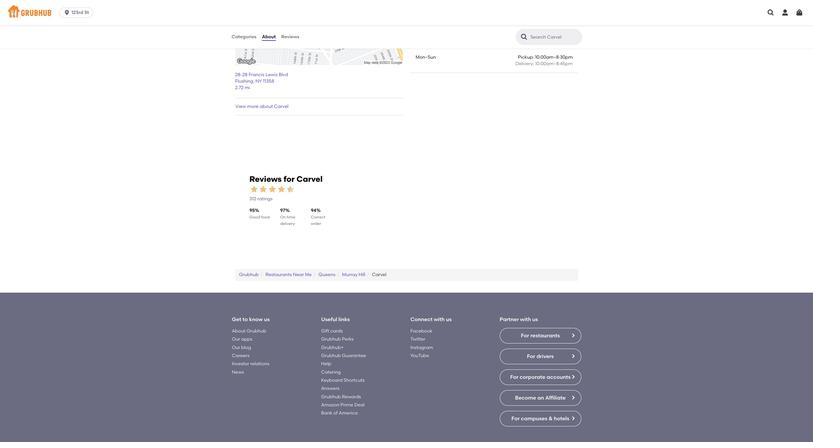 Task type: vqa. For each thing, say whether or not it's contained in the screenshot.
CAREERS link
yes



Task type: describe. For each thing, give the bounding box(es) containing it.
connect
[[411, 317, 433, 323]]

get
[[232, 317, 241, 323]]

right image for for corporate accounts
[[571, 375, 576, 380]]

10:00am–8:45pm
[[535, 61, 573, 67]]

instagram link
[[411, 345, 433, 351]]

flushing
[[235, 79, 253, 84]]

28-
[[235, 72, 242, 78]]

about grubhub our apps our blog careers investor relations news
[[232, 329, 269, 376]]

for campuses & hotels
[[512, 416, 570, 422]]

1 us from the left
[[264, 317, 270, 323]]

right image for for drivers
[[571, 354, 576, 359]]

careers link
[[232, 354, 250, 359]]

cards
[[330, 329, 343, 334]]

twitter
[[411, 337, 425, 343]]

for drivers link
[[500, 349, 581, 365]]

grubhub perks link
[[321, 337, 354, 343]]

blog
[[241, 345, 251, 351]]

murray
[[342, 273, 358, 278]]

categories
[[232, 34, 257, 40]]

st
[[84, 10, 89, 15]]

america
[[339, 411, 358, 417]]

corporate
[[520, 375, 546, 381]]

&
[[549, 416, 553, 422]]

2 our from the top
[[232, 345, 240, 351]]

11358
[[263, 79, 274, 84]]

bank of america link
[[321, 411, 358, 417]]

our blog link
[[232, 345, 251, 351]]

amazon
[[321, 403, 340, 408]]

rewards
[[342, 395, 361, 400]]

mon–sun
[[416, 55, 436, 60]]

gift cards grubhub perks grubhub+ grubhub guarantee help catering keyboard shortcuts answers grubhub rewards amazon prime deal bank of america
[[321, 329, 366, 417]]

catering
[[321, 370, 341, 376]]

on
[[280, 215, 286, 220]]

123rd st button
[[59, 7, 96, 18]]

reviews for reviews
[[281, 34, 299, 40]]

us for partner with us
[[532, 317, 538, 323]]

catering link
[[321, 370, 341, 376]]

apps
[[241, 337, 252, 343]]

answers link
[[321, 386, 340, 392]]

queens
[[319, 273, 335, 278]]

help
[[321, 362, 331, 367]]

instagram
[[411, 345, 433, 351]]

Search Carvel search field
[[530, 34, 580, 40]]

keyboard
[[321, 378, 343, 384]]

mi
[[245, 85, 250, 91]]

ny
[[256, 79, 262, 84]]

relations
[[250, 362, 269, 367]]

about for about
[[262, 34, 276, 40]]

reviews for carvel
[[250, 175, 323, 184]]

lewis
[[266, 72, 278, 78]]

main navigation navigation
[[0, 0, 813, 25]]

youtube link
[[411, 354, 429, 359]]

blvd
[[279, 72, 288, 78]]

keyboard shortcuts link
[[321, 378, 365, 384]]

0 vertical spatial carvel
[[274, 104, 289, 109]]

answers
[[321, 386, 340, 392]]

delivery:
[[516, 61, 534, 67]]

for for for corporate accounts
[[510, 375, 519, 381]]

queens link
[[319, 273, 335, 278]]

allergen
[[267, 21, 286, 27]]

drivers
[[537, 354, 554, 360]]

,
[[253, 79, 254, 84]]

check out our allergen menu link- https://www.carvel.com/faqs
[[235, 21, 376, 27]]

for restaurants link
[[500, 329, 581, 344]]

for for for restaurants
[[521, 333, 529, 339]]

2 vertical spatial carvel
[[372, 273, 387, 278]]

me
[[305, 273, 312, 278]]

grubhub inside about grubhub our apps our blog careers investor relations news
[[247, 329, 266, 334]]

for drivers
[[527, 354, 554, 360]]

about button
[[262, 25, 276, 49]]

restaurants near me link
[[266, 273, 312, 278]]

about grubhub link
[[232, 329, 266, 334]]

for for for campuses & hotels
[[512, 416, 520, 422]]

restaurants
[[531, 333, 560, 339]]

deal
[[354, 403, 365, 408]]

for
[[284, 175, 295, 184]]

pickup: 10:00am–8:30pm delivery: 10:00am–8:45pm
[[516, 55, 573, 67]]

partner with us
[[500, 317, 538, 323]]

grubhub guarantee link
[[321, 354, 366, 359]]

near
[[293, 273, 304, 278]]

for corporate accounts
[[510, 375, 571, 381]]

of
[[333, 411, 338, 417]]

careers
[[232, 354, 250, 359]]



Task type: locate. For each thing, give the bounding box(es) containing it.
hill
[[359, 273, 365, 278]]

become
[[515, 395, 536, 402]]

94 correct order
[[311, 208, 326, 226]]

for corporate accounts link
[[500, 370, 581, 386]]

4 right image from the top
[[571, 417, 576, 422]]

97
[[280, 208, 285, 214]]

grubhub+
[[321, 345, 344, 351]]

grubhub+ link
[[321, 345, 344, 351]]

news
[[232, 370, 244, 376]]

1 right image from the top
[[571, 333, 576, 339]]

us right "know"
[[264, 317, 270, 323]]

for for for drivers
[[527, 354, 535, 360]]

investor
[[232, 362, 249, 367]]

about inside about grubhub our apps our blog careers investor relations news
[[232, 329, 246, 334]]

2 horizontal spatial carvel
[[372, 273, 387, 278]]

with
[[434, 317, 445, 323], [520, 317, 531, 323]]

with right partner
[[520, 317, 531, 323]]

an
[[538, 395, 544, 402]]

pickup:
[[518, 55, 534, 60]]

1 horizontal spatial us
[[446, 317, 452, 323]]

gift
[[321, 329, 329, 334]]

our
[[232, 337, 240, 343], [232, 345, 240, 351]]

time
[[287, 215, 295, 220]]

for down partner with us
[[521, 333, 529, 339]]

reviews up ratings
[[250, 175, 282, 184]]

food
[[261, 215, 270, 220]]

good
[[250, 215, 260, 220]]

reviews down menu
[[281, 34, 299, 40]]

1 horizontal spatial carvel
[[297, 175, 323, 184]]

view more about carvel
[[236, 104, 289, 109]]

facebook twitter instagram youtube
[[411, 329, 433, 359]]

out
[[251, 21, 258, 27]]

carvel link
[[372, 273, 387, 278]]

become an affiliate
[[515, 395, 566, 402]]

categories button
[[231, 25, 257, 49]]

0 horizontal spatial with
[[434, 317, 445, 323]]

3 us from the left
[[532, 317, 538, 323]]

grubhub down gift cards link
[[321, 337, 341, 343]]

connect with us
[[411, 317, 452, 323]]

for left campuses
[[512, 416, 520, 422]]

accounts
[[547, 375, 571, 381]]

investor relations link
[[232, 362, 269, 367]]

0 vertical spatial reviews
[[281, 34, 299, 40]]

right image inside for drivers link
[[571, 354, 576, 359]]

312
[[250, 196, 256, 202]]

for inside 'for restaurants' link
[[521, 333, 529, 339]]

right image right hotels
[[571, 417, 576, 422]]

search icon image
[[520, 33, 528, 41]]

about for about grubhub our apps our blog careers investor relations news
[[232, 329, 246, 334]]

right image for for campuses & hotels
[[571, 417, 576, 422]]

for left drivers
[[527, 354, 535, 360]]

0 vertical spatial our
[[232, 337, 240, 343]]

right image right restaurants
[[571, 333, 576, 339]]

our up our blog link
[[232, 337, 240, 343]]

hotels
[[554, 416, 570, 422]]

us for connect with us
[[446, 317, 452, 323]]

1 vertical spatial about
[[232, 329, 246, 334]]

95 good food
[[250, 208, 270, 220]]

useful
[[321, 317, 337, 323]]

0 horizontal spatial us
[[264, 317, 270, 323]]

become an affiliate link
[[500, 391, 581, 407]]

0 vertical spatial about
[[262, 34, 276, 40]]

for restaurants
[[521, 333, 560, 339]]

gift cards link
[[321, 329, 343, 334]]

our up careers link
[[232, 345, 240, 351]]

2 horizontal spatial us
[[532, 317, 538, 323]]

links
[[339, 317, 350, 323]]

with for partner
[[520, 317, 531, 323]]

95
[[250, 208, 255, 214]]

2 us from the left
[[446, 317, 452, 323]]

our apps link
[[232, 337, 252, 343]]

1 our from the top
[[232, 337, 240, 343]]

1 horizontal spatial with
[[520, 317, 531, 323]]

carvel right hill
[[372, 273, 387, 278]]

grubhub left the restaurants at the bottom
[[239, 273, 259, 278]]

right image up accounts
[[571, 354, 576, 359]]

for inside for drivers link
[[527, 354, 535, 360]]

amazon prime deal link
[[321, 403, 365, 408]]

about
[[260, 104, 273, 109]]

to
[[243, 317, 248, 323]]

with for connect
[[434, 317, 445, 323]]

francis
[[249, 72, 265, 78]]

carvel
[[274, 104, 289, 109], [297, 175, 323, 184], [372, 273, 387, 278]]

2 right image from the top
[[571, 354, 576, 359]]

1 vertical spatial reviews
[[250, 175, 282, 184]]

svg image inside 123rd st button
[[64, 9, 70, 16]]

2.72
[[235, 85, 244, 91]]

check
[[235, 21, 249, 27]]

grubhub down grubhub+
[[321, 354, 341, 359]]

grubhub link
[[239, 273, 259, 278]]

carvel right for
[[297, 175, 323, 184]]

right image
[[571, 333, 576, 339], [571, 354, 576, 359], [571, 375, 576, 380], [571, 417, 576, 422]]

link-
[[300, 21, 310, 27]]

svg image
[[767, 9, 775, 17], [781, 9, 789, 17], [796, 9, 804, 17], [64, 9, 70, 16]]

1 horizontal spatial about
[[262, 34, 276, 40]]

prime
[[341, 403, 353, 408]]

for campuses & hotels link
[[500, 412, 581, 427]]

28
[[242, 72, 248, 78]]

facebook
[[411, 329, 433, 334]]

menu
[[287, 21, 299, 27]]

restaurants
[[266, 273, 292, 278]]

123rd st
[[71, 10, 89, 15]]

grubhub down answers "link"
[[321, 395, 341, 400]]

carvel right the about at the top left of page
[[274, 104, 289, 109]]

312 ratings
[[250, 196, 273, 202]]

murray hill
[[342, 273, 365, 278]]

get to know us
[[232, 317, 270, 323]]

campuses
[[521, 416, 547, 422]]

view
[[236, 104, 246, 109]]

facebook link
[[411, 329, 433, 334]]

star icon image
[[250, 185, 259, 194], [259, 185, 268, 194], [268, 185, 277, 194], [277, 185, 286, 194], [286, 185, 295, 194], [286, 185, 295, 194]]

1 vertical spatial our
[[232, 345, 240, 351]]

us up for restaurants
[[532, 317, 538, 323]]

1 vertical spatial carvel
[[297, 175, 323, 184]]

with right "connect"
[[434, 317, 445, 323]]

97 on time delivery
[[280, 208, 295, 226]]

affiliate
[[545, 395, 566, 402]]

right image up right icon
[[571, 375, 576, 380]]

grubhub down "know"
[[247, 329, 266, 334]]

right image
[[571, 396, 576, 401]]

reviews inside button
[[281, 34, 299, 40]]

3 right image from the top
[[571, 375, 576, 380]]

1 with from the left
[[434, 317, 445, 323]]

about down our
[[262, 34, 276, 40]]

2 with from the left
[[520, 317, 531, 323]]

news link
[[232, 370, 244, 376]]

youtube
[[411, 354, 429, 359]]

for inside for corporate accounts "link"
[[510, 375, 519, 381]]

for left corporate
[[510, 375, 519, 381]]

us right "connect"
[[446, 317, 452, 323]]

about up our apps link on the left bottom of the page
[[232, 329, 246, 334]]

ratings
[[257, 196, 273, 202]]

right image inside for campuses & hotels link
[[571, 417, 576, 422]]

0 horizontal spatial carvel
[[274, 104, 289, 109]]

more
[[247, 104, 259, 109]]

order
[[311, 222, 321, 226]]

https://www.carvel.com/faqs
[[311, 21, 376, 27]]

right image inside 'for restaurants' link
[[571, 333, 576, 339]]

for inside for campuses & hotels link
[[512, 416, 520, 422]]

bank
[[321, 411, 332, 417]]

delivery
[[280, 222, 295, 226]]

about inside button
[[262, 34, 276, 40]]

murray hill link
[[342, 273, 365, 278]]

guarantee
[[342, 354, 366, 359]]

right image inside for corporate accounts "link"
[[571, 375, 576, 380]]

0 horizontal spatial about
[[232, 329, 246, 334]]

right image for for restaurants
[[571, 333, 576, 339]]

reviews for reviews for carvel
[[250, 175, 282, 184]]



